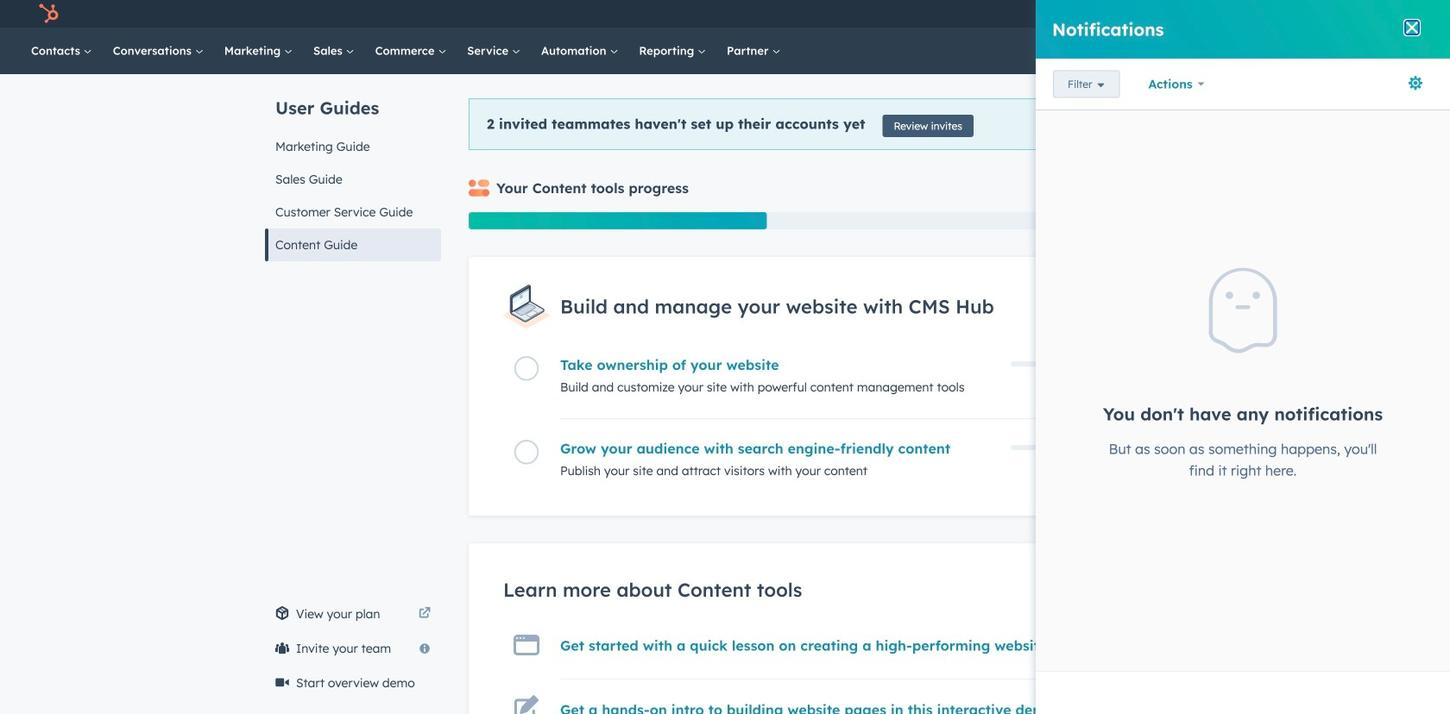 Task type: vqa. For each thing, say whether or not it's contained in the screenshot.
Progress Bar
yes



Task type: locate. For each thing, give the bounding box(es) containing it.
progress bar
[[469, 212, 767, 230]]

menu
[[1102, 0, 1430, 28]]

link opens in a new window image
[[419, 604, 431, 625], [419, 609, 431, 621]]

user guides element
[[265, 74, 441, 262]]



Task type: describe. For each thing, give the bounding box(es) containing it.
marketplaces image
[[1228, 8, 1243, 23]]

1 link opens in a new window image from the top
[[419, 604, 431, 625]]

2 link opens in a new window image from the top
[[419, 609, 431, 621]]

garebear orlando image
[[1358, 6, 1373, 22]]

Search HubSpot search field
[[1195, 36, 1390, 66]]



